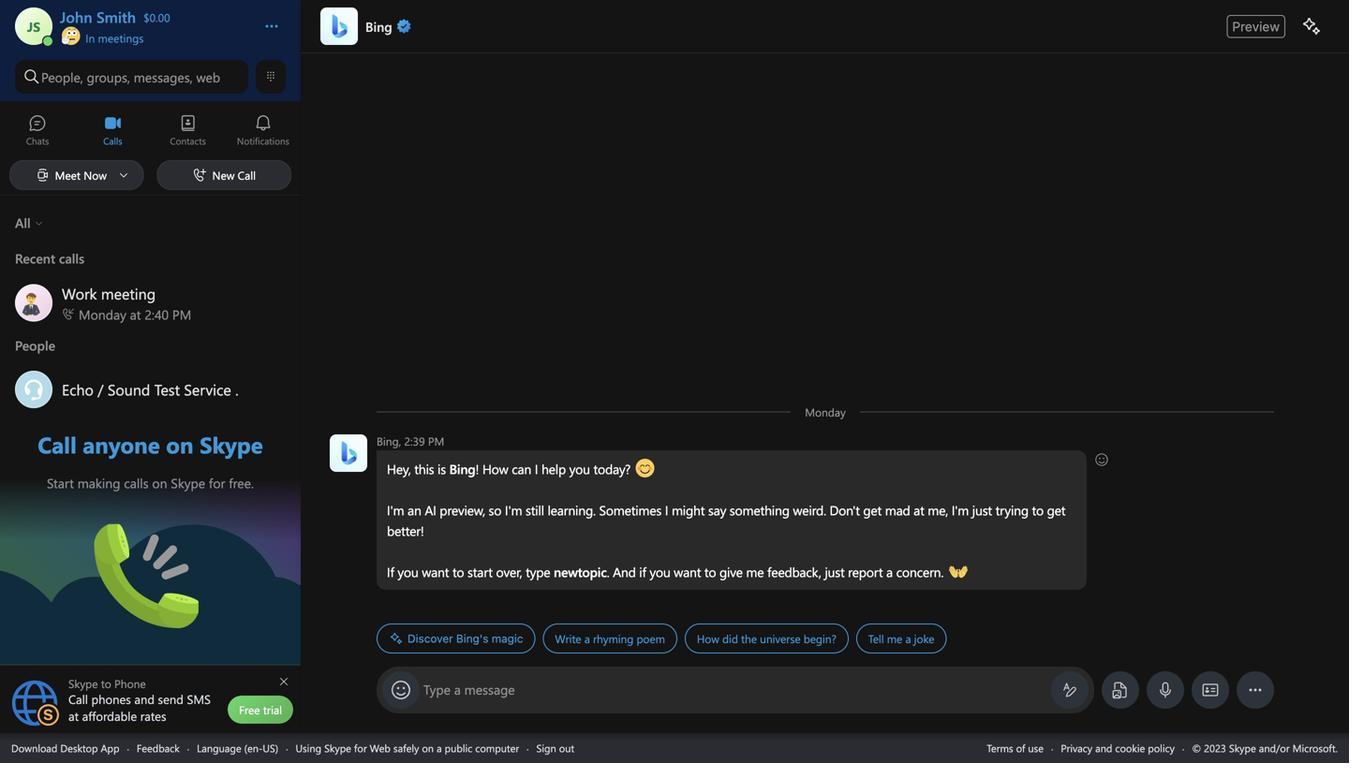 Task type: locate. For each thing, give the bounding box(es) containing it.
0 horizontal spatial you
[[398, 564, 418, 581]]

1 horizontal spatial i
[[665, 502, 668, 519]]

at left 2:40
[[130, 306, 141, 323]]

0 horizontal spatial i
[[535, 460, 538, 478]]

me
[[746, 564, 764, 581], [887, 631, 902, 646]]

at left me,
[[914, 502, 924, 519]]

people, groups, messages, web button
[[15, 60, 248, 94]]

sometimes
[[599, 502, 662, 519]]

universe
[[760, 631, 801, 646]]

don't
[[830, 502, 860, 519]]

discover
[[408, 632, 453, 646]]

i
[[535, 460, 538, 478], [665, 502, 668, 519]]

1 horizontal spatial i'm
[[505, 502, 522, 519]]

0 horizontal spatial pm
[[172, 306, 191, 323]]

i left "might" on the bottom of the page
[[665, 502, 668, 519]]

me inside tell me a joke button
[[887, 631, 902, 646]]

say
[[708, 502, 726, 519]]

poem
[[637, 631, 665, 646]]

tell me a joke
[[868, 631, 934, 646]]

give
[[720, 564, 743, 581]]

to left start
[[452, 564, 464, 581]]

2 horizontal spatial you
[[650, 564, 670, 581]]

0 horizontal spatial me
[[746, 564, 764, 581]]

0 vertical spatial me
[[746, 564, 764, 581]]

message
[[464, 681, 515, 698]]

1 horizontal spatial you
[[569, 460, 590, 478]]

bing, 2:39 pm
[[377, 434, 444, 449]]

write a rhyming poem
[[555, 631, 665, 646]]

computer
[[475, 742, 519, 756]]

1 horizontal spatial at
[[914, 502, 924, 519]]

to right trying
[[1032, 502, 1044, 519]]

rhyming
[[593, 631, 634, 646]]

echo
[[62, 379, 94, 400]]

tab list
[[0, 106, 301, 157]]

people, groups, messages, web
[[41, 68, 220, 85]]

1 horizontal spatial get
[[1047, 502, 1066, 519]]

how right !
[[482, 460, 508, 478]]

pm right 2:40
[[172, 306, 191, 323]]

groups,
[[87, 68, 130, 85]]

i right the can
[[535, 460, 538, 478]]

0 vertical spatial pm
[[172, 306, 191, 323]]

can
[[512, 460, 531, 478]]

me right give
[[746, 564, 764, 581]]

get right trying
[[1047, 502, 1066, 519]]

0 vertical spatial .
[[235, 379, 239, 400]]

just left report at right
[[825, 564, 845, 581]]

1 horizontal spatial pm
[[428, 434, 444, 449]]

service
[[184, 379, 231, 400]]

just inside i'm an ai preview, so i'm still learning. sometimes i might say something weird. don't get mad at me, i'm just trying to get better! if you want to start over, type
[[972, 502, 992, 519]]

1 get from the left
[[863, 502, 882, 519]]

over,
[[496, 564, 522, 581]]

to
[[1032, 502, 1044, 519], [452, 564, 464, 581], [704, 564, 716, 581]]

get left mad
[[863, 502, 882, 519]]

1 horizontal spatial how
[[697, 631, 719, 646]]

2 horizontal spatial i'm
[[952, 502, 969, 519]]

0 horizontal spatial just
[[825, 564, 845, 581]]

canyoutalk
[[94, 516, 165, 536]]

1 horizontal spatial me
[[887, 631, 902, 646]]

2:40
[[145, 306, 169, 323]]

want left give
[[674, 564, 701, 581]]

today?
[[594, 460, 631, 478]]

mad
[[885, 502, 910, 519]]

out
[[559, 742, 574, 756]]

how did the universe begin? button
[[685, 624, 849, 654]]

how did the universe begin?
[[697, 631, 836, 646]]

just left trying
[[972, 502, 992, 519]]

people,
[[41, 68, 83, 85]]

of
[[1016, 742, 1025, 756]]

how inside button
[[697, 631, 719, 646]]

an
[[408, 502, 421, 519]]

0 horizontal spatial at
[[130, 306, 141, 323]]

i'm right me,
[[952, 502, 969, 519]]

1 vertical spatial at
[[914, 502, 924, 519]]

to left give
[[704, 564, 716, 581]]

1 vertical spatial just
[[825, 564, 845, 581]]

1 vertical spatial i
[[665, 502, 668, 519]]

bing,
[[377, 434, 401, 449]]

if
[[387, 564, 394, 581]]

want left start
[[422, 564, 449, 581]]

magic
[[492, 632, 523, 646]]

in
[[86, 30, 95, 45]]

0 vertical spatial just
[[972, 502, 992, 519]]

pm
[[172, 306, 191, 323], [428, 434, 444, 449]]

0 horizontal spatial how
[[482, 460, 508, 478]]

1 vertical spatial me
[[887, 631, 902, 646]]

just
[[972, 502, 992, 519], [825, 564, 845, 581]]

hey, this is bing ! how can i help you today?
[[387, 460, 634, 478]]

how
[[482, 460, 508, 478], [697, 631, 719, 646]]

privacy and cookie policy link
[[1061, 742, 1175, 756]]

concern.
[[896, 564, 944, 581]]

meeting
[[101, 283, 156, 303]]

if
[[639, 564, 646, 581]]

1 vertical spatial .
[[607, 564, 609, 581]]

0 horizontal spatial want
[[422, 564, 449, 581]]

1 horizontal spatial want
[[674, 564, 701, 581]]

0 horizontal spatial i'm
[[387, 502, 404, 519]]

/
[[98, 379, 104, 400]]

you
[[569, 460, 590, 478], [398, 564, 418, 581], [650, 564, 670, 581]]

0 vertical spatial at
[[130, 306, 141, 323]]

pm right 2:39
[[428, 434, 444, 449]]

type a message
[[423, 681, 515, 698]]

. right service
[[235, 379, 239, 400]]

1 want from the left
[[422, 564, 449, 581]]

hey,
[[387, 460, 411, 478]]

2 want from the left
[[674, 564, 701, 581]]

meetings
[[98, 30, 144, 45]]

0 horizontal spatial get
[[863, 502, 882, 519]]

i'm left the "an"
[[387, 502, 404, 519]]

might
[[672, 502, 705, 519]]

0 horizontal spatial .
[[235, 379, 239, 400]]

web
[[370, 742, 391, 756]]

. left and
[[607, 564, 609, 581]]

type
[[423, 681, 451, 698]]

how left did
[[697, 631, 719, 646]]

a
[[886, 564, 893, 581], [584, 631, 590, 646], [905, 631, 911, 646], [454, 681, 461, 698], [437, 742, 442, 756]]

. inside echo / sound test service . button
[[235, 379, 239, 400]]

app
[[101, 742, 119, 756]]

did
[[722, 631, 738, 646]]

feedback
[[137, 742, 180, 756]]

begin?
[[804, 631, 836, 646]]

me right tell
[[887, 631, 902, 646]]

i'm right so
[[505, 502, 522, 519]]

.
[[235, 379, 239, 400], [607, 564, 609, 581]]

1 vertical spatial how
[[697, 631, 719, 646]]

1 horizontal spatial just
[[972, 502, 992, 519]]

1 vertical spatial pm
[[428, 434, 444, 449]]

public
[[445, 742, 472, 756]]

help
[[541, 460, 566, 478]]



Task type: vqa. For each thing, say whether or not it's contained in the screenshot.
2nd get from left
yes



Task type: describe. For each thing, give the bounding box(es) containing it.
privacy and cookie policy
[[1061, 742, 1175, 756]]

tell
[[868, 631, 884, 646]]

safely
[[393, 742, 419, 756]]

0 horizontal spatial to
[[452, 564, 464, 581]]

feedback link
[[137, 742, 180, 756]]

monday at 2:40 pm
[[79, 306, 191, 323]]

something
[[730, 502, 790, 519]]

sign out link
[[536, 742, 574, 756]]

bing
[[449, 460, 476, 478]]

a right on
[[437, 742, 442, 756]]

feedback,
[[767, 564, 821, 581]]

us)
[[263, 742, 278, 756]]

1 i'm from the left
[[387, 502, 404, 519]]

sign
[[536, 742, 556, 756]]

a left joke
[[905, 631, 911, 646]]

1 horizontal spatial .
[[607, 564, 609, 581]]

2 horizontal spatial to
[[1032, 502, 1044, 519]]

want inside i'm an ai preview, so i'm still learning. sometimes i might say something weird. don't get mad at me, i'm just trying to get better! if you want to start over, type
[[422, 564, 449, 581]]

on
[[422, 742, 434, 756]]

work meeting
[[62, 283, 156, 303]]

language
[[197, 742, 241, 756]]

joke
[[914, 631, 934, 646]]

write
[[555, 631, 581, 646]]

for
[[354, 742, 367, 756]]

me,
[[928, 502, 948, 519]]

i inside i'm an ai preview, so i'm still learning. sometimes i might say something weird. don't get mad at me, i'm just trying to get better! if you want to start over, type
[[665, 502, 668, 519]]

desktop
[[60, 742, 98, 756]]

a right type
[[454, 681, 461, 698]]

(en-
[[244, 742, 263, 756]]

work
[[62, 283, 97, 303]]

messages,
[[134, 68, 193, 85]]

at inside recent calls group
[[130, 306, 141, 323]]

in meetings
[[82, 30, 144, 45]]

terms
[[987, 742, 1013, 756]]

preview,
[[440, 502, 485, 519]]

echo / sound test service .
[[62, 379, 239, 400]]

skype
[[324, 742, 351, 756]]

weird.
[[793, 502, 826, 519]]

cookie
[[1115, 742, 1145, 756]]

2 get from the left
[[1047, 502, 1066, 519]]

preview
[[1232, 19, 1280, 34]]

download desktop app
[[11, 742, 119, 756]]

test
[[154, 379, 180, 400]]

tell me a joke button
[[856, 624, 947, 654]]

discover bing's magic
[[408, 632, 523, 646]]

web
[[196, 68, 220, 85]]

write a rhyming poem button
[[543, 624, 677, 654]]

people group
[[0, 331, 301, 417]]

and
[[1095, 742, 1112, 756]]

at inside i'm an ai preview, so i'm still learning. sometimes i might say something weird. don't get mad at me, i'm just trying to get better! if you want to start over, type
[[914, 502, 924, 519]]

1 horizontal spatial to
[[704, 564, 716, 581]]

!
[[476, 460, 479, 478]]

using
[[296, 742, 321, 756]]

a right report at right
[[886, 564, 893, 581]]

i'm an ai preview, so i'm still learning. sometimes i might say something weird. don't get mad at me, i'm just trying to get better! if you want to start over, type
[[387, 502, 1069, 581]]

policy
[[1148, 742, 1175, 756]]

Type a message text field
[[424, 681, 1047, 700]]

report
[[848, 564, 883, 581]]

better!
[[387, 522, 424, 540]]

a right write
[[584, 631, 590, 646]]

(smileeyes)
[[636, 459, 697, 476]]

newtopic
[[554, 564, 607, 581]]

using skype for web safely on a public computer
[[296, 742, 519, 756]]

type
[[526, 564, 550, 581]]

3 i'm from the left
[[952, 502, 969, 519]]

start
[[468, 564, 493, 581]]

the
[[741, 631, 757, 646]]

still
[[526, 502, 544, 519]]

monday
[[79, 306, 126, 323]]

and
[[613, 564, 636, 581]]

bing's
[[456, 632, 489, 646]]

using skype for web safely on a public computer link
[[296, 742, 519, 756]]

you inside i'm an ai preview, so i'm still learning. sometimes i might say something weird. don't get mad at me, i'm just trying to get better! if you want to start over, type
[[398, 564, 418, 581]]

pm inside recent calls group
[[172, 306, 191, 323]]

learning.
[[548, 502, 596, 519]]

in meetings button
[[60, 26, 245, 45]]

download desktop app link
[[11, 742, 119, 756]]

0 vertical spatial i
[[535, 460, 538, 478]]

use
[[1028, 742, 1044, 756]]

trying
[[996, 502, 1029, 519]]

2 i'm from the left
[[505, 502, 522, 519]]

terms of use link
[[987, 742, 1044, 756]]

language (en-us)
[[197, 742, 278, 756]]

newtopic . and if you want to give me feedback, just report a concern.
[[554, 564, 947, 581]]

recent calls group
[[0, 244, 301, 331]]

0 vertical spatial how
[[482, 460, 508, 478]]

this
[[414, 460, 434, 478]]

download
[[11, 742, 58, 756]]

language (en-us) link
[[197, 742, 278, 756]]



